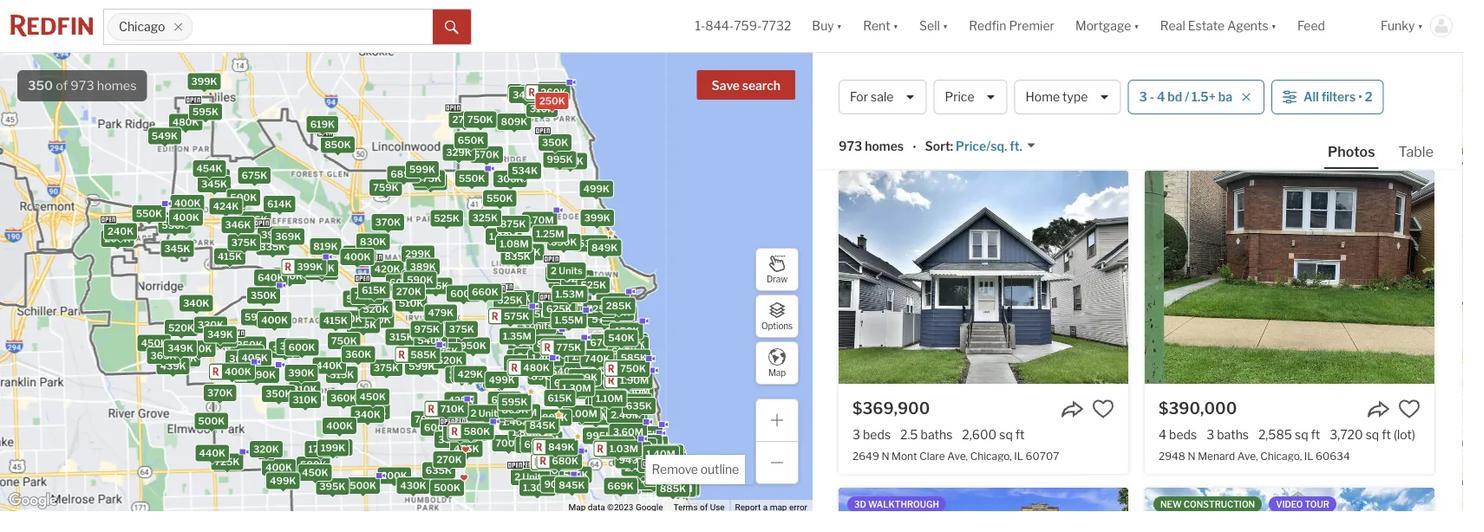 Task type: vqa. For each thing, say whether or not it's contained in the screenshot.
Raleigh
no



Task type: describe. For each thing, give the bounding box(es) containing it.
590k
[[407, 274, 433, 286]]

600k up "685k"
[[618, 337, 645, 348]]

600k up 950k
[[450, 288, 477, 300]]

4 for 3,556 sq ft
[[1159, 110, 1167, 125]]

0 vertical spatial 270k
[[452, 114, 478, 125]]

favorite button image for $390,000
[[1398, 398, 1421, 421]]

2 vertical spatial 845k
[[559, 480, 585, 492]]

chicago, il homes for sale
[[839, 70, 1081, 93]]

0 vertical spatial 850k
[[325, 139, 351, 151]]

n right 2211
[[1183, 133, 1191, 145]]

beds for $390,000
[[1170, 428, 1197, 442]]

favorite button checkbox for $270,000
[[1092, 81, 1115, 103]]

0 vertical spatial 975k
[[414, 324, 440, 335]]

1.80m
[[512, 427, 541, 438]]

1 horizontal spatial 725k
[[433, 346, 459, 357]]

rent ▾ button
[[853, 0, 909, 52]]

price/sq. ft. button
[[954, 138, 1037, 155]]

1.40m down 899k
[[647, 449, 676, 460]]

city
[[1367, 75, 1394, 92]]

home type
[[1026, 90, 1088, 104]]

0 vertical spatial 340k
[[346, 248, 373, 260]]

350k left '865k'
[[277, 271, 303, 282]]

1.06m
[[489, 231, 518, 242]]

1 vertical spatial 475k
[[242, 214, 268, 226]]

price
[[945, 90, 975, 104]]

2 horizontal spatial 615k
[[672, 484, 696, 495]]

0 horizontal spatial 240k
[[108, 226, 134, 237]]

home
[[1026, 90, 1060, 104]]

1 horizontal spatial 580k
[[464, 426, 490, 438]]

1.40m down 870k
[[532, 353, 561, 364]]

1.40m down 670k
[[589, 353, 618, 364]]

860k
[[502, 405, 528, 416]]

800k down 1.00m
[[544, 480, 571, 491]]

1 vertical spatial 995k
[[586, 431, 613, 442]]

360k down 950k
[[449, 370, 475, 381]]

2 vertical spatial 425k
[[448, 395, 474, 406]]

1 vertical spatial 619k
[[656, 464, 681, 475]]

710k
[[440, 404, 465, 415]]

350k up 405k at left
[[236, 340, 263, 351]]

0 horizontal spatial 349k
[[167, 343, 194, 354]]

2 vertical spatial 1.70m
[[664, 483, 693, 494]]

1.08m
[[500, 239, 529, 250]]

1 horizontal spatial 200k
[[381, 471, 408, 482]]

585k up 1.07m
[[633, 430, 659, 441]]

350k down 1.06m
[[515, 247, 541, 258]]

photo of 2649 n mont clare ave, chicago, il 60707 image
[[839, 171, 1129, 384]]

ft.
[[1010, 139, 1023, 154]]

585k left 950k
[[411, 350, 437, 361]]

$369,900
[[853, 399, 930, 418]]

1 vertical spatial 549k
[[405, 273, 432, 284]]

map region
[[0, 49, 889, 513]]

1.40m down "3.60m"
[[602, 445, 631, 457]]

3 down 1.5+
[[1207, 110, 1215, 125]]

1.18m
[[455, 369, 482, 380]]

▾ inside dropdown button
[[1271, 19, 1277, 33]]

3 - 4 bd / 1.5+ ba
[[1140, 90, 1233, 104]]

▾ for rent ▾
[[893, 19, 899, 33]]

▾ for mortgage ▾
[[1134, 19, 1140, 33]]

785k
[[605, 311, 631, 322]]

3,750 sq ft (lot)
[[1331, 110, 1417, 125]]

of
[[56, 78, 68, 93]]

4 for 2,585 sq ft
[[1159, 428, 1167, 442]]

2 vertical spatial 2.00m
[[645, 479, 676, 491]]

1.03m up 946k
[[636, 439, 665, 450]]

0 horizontal spatial 306k
[[497, 174, 524, 185]]

0 vertical spatial 775k
[[552, 275, 577, 286]]

remove 3 - 4 bd / 1.5+ ba image
[[1241, 92, 1252, 102]]

1 vertical spatial 635k
[[626, 401, 652, 412]]

/
[[1185, 90, 1190, 104]]

455k
[[163, 345, 189, 356]]

all filters • 2 button
[[1272, 80, 1384, 115]]

remove
[[652, 463, 698, 478]]

1 horizontal spatial 390k
[[288, 368, 315, 379]]

1 horizontal spatial 849k
[[592, 242, 618, 254]]

550k down 329k
[[459, 173, 485, 184]]

beds down the 3 - 4 bd / 1.5+ ba
[[1170, 110, 1197, 125]]

2 horizontal spatial 725k
[[587, 304, 612, 315]]

560k
[[511, 353, 537, 364]]

1-844-759-7732 link
[[695, 19, 792, 33]]

350k down 335k
[[251, 290, 277, 301]]

0 vertical spatial 949k
[[619, 455, 645, 466]]

0 vertical spatial 635k
[[611, 346, 637, 357]]

redfin premier
[[969, 19, 1055, 33]]

2.80m
[[649, 471, 680, 482]]

730k
[[593, 395, 618, 406]]

600k up 4.00m
[[554, 378, 581, 389]]

449k
[[641, 476, 667, 488]]

1.5+
[[1192, 90, 1216, 104]]

(lot) for 3,720 sq ft (lot)
[[1394, 428, 1416, 442]]

favorite button checkbox
[[1092, 398, 1115, 421]]

il for 2649 n mont clare ave, chicago, il 60707
[[1014, 450, 1024, 463]]

700k down 860k
[[496, 438, 522, 449]]

350k down 519k
[[266, 389, 292, 400]]

2 horizontal spatial 520k
[[437, 355, 463, 367]]

1 vertical spatial 534k
[[579, 238, 605, 250]]

walkthrough
[[868, 500, 939, 510]]

1 vertical spatial 270k
[[396, 286, 422, 297]]

7732
[[762, 19, 792, 33]]

750k up 1.75m
[[654, 448, 680, 459]]

il left "price"
[[921, 70, 939, 93]]

0 vertical spatial 520k
[[363, 304, 389, 315]]

650k down 815k
[[533, 334, 560, 345]]

424k
[[213, 201, 239, 212]]

600k up 510k
[[389, 277, 416, 289]]

1 vertical spatial 306k
[[600, 296, 626, 308]]

market insights link
[[1247, 56, 1350, 95]]

sq for 3,750
[[1367, 110, 1381, 125]]

1 horizontal spatial 675k
[[361, 406, 386, 417]]

ft for 2,585 sq ft
[[1311, 428, 1321, 442]]

0 vertical spatial 640k
[[258, 272, 284, 284]]

700k down 1.80m
[[496, 439, 522, 450]]

740k
[[584, 354, 610, 365]]

0 horizontal spatial 440k
[[199, 448, 226, 459]]

0 vertical spatial 845k
[[557, 385, 583, 397]]

1 vertical spatial 570k
[[592, 314, 618, 325]]

0 horizontal spatial 1.20m
[[550, 381, 579, 392]]

1 479k from the top
[[428, 307, 454, 318]]

973 inside 973 homes •
[[839, 139, 863, 154]]

clare
[[920, 450, 945, 463]]

1.10m up 1.75m
[[653, 450, 680, 462]]

2,000 sq ft
[[952, 110, 1015, 125]]

0 horizontal spatial 540k
[[336, 314, 362, 325]]

1 vertical spatial 695k
[[647, 454, 674, 466]]

700k up 300k
[[415, 414, 441, 426]]

759k
[[373, 182, 399, 193]]

899k
[[636, 437, 662, 448]]

2 vertical spatial 640k
[[538, 457, 564, 468]]

925k
[[519, 440, 545, 451]]

redfin
[[969, 19, 1007, 33]]

2 vertical spatial 270k
[[437, 455, 462, 466]]

870k
[[537, 339, 563, 350]]

1 horizontal spatial 625k
[[546, 303, 572, 315]]

1 ave, from the left
[[948, 450, 968, 463]]

favorite button image for $369,900
[[1092, 398, 1115, 421]]

1.00m
[[530, 434, 559, 446]]

0 horizontal spatial 680k
[[424, 322, 450, 333]]

market insights | city guide
[[1247, 75, 1434, 92]]

7061 n kedzie ave #1208, chicago, il 60645
[[853, 133, 1072, 145]]

ft for 3,750 sq ft (lot)
[[1383, 110, 1393, 125]]

350k down 250k
[[542, 137, 568, 149]]

190k
[[523, 88, 548, 99]]

submit search image
[[445, 21, 459, 34]]

market
[[1247, 75, 1294, 92]]

3 baths for 3,556
[[1207, 110, 1249, 125]]

285k
[[606, 301, 632, 312]]

for sale button
[[839, 80, 927, 115]]

1 vertical spatial 2.40m
[[625, 463, 655, 474]]

360k down '749k'
[[345, 349, 372, 360]]

600k down 924k
[[458, 428, 485, 439]]

$499,900
[[1159, 82, 1237, 101]]

0 vertical spatial 995k
[[547, 154, 573, 165]]

1 vertical spatial 485k
[[654, 448, 680, 459]]

0 vertical spatial 675k
[[242, 170, 267, 181]]

ft for 2,000 sq ft
[[1006, 110, 1015, 125]]

0 vertical spatial 240k
[[200, 172, 226, 183]]

999k
[[622, 397, 649, 408]]

1.40m up 1.80m
[[508, 407, 537, 419]]

draw button
[[756, 248, 799, 291]]

2 horizontal spatial 1.50m
[[649, 468, 678, 479]]

1 vertical spatial 1.35m
[[566, 373, 594, 385]]

▾ for funky ▾
[[1418, 19, 1424, 33]]

800k down 960k
[[518, 436, 544, 447]]

mortgage
[[1076, 19, 1132, 33]]

519k
[[246, 369, 271, 380]]

baths for $270,000
[[910, 110, 942, 125]]

1 vertical spatial 345k
[[201, 179, 227, 190]]

favorite button checkbox for $390,000
[[1398, 398, 1421, 421]]

video
[[1276, 500, 1303, 510]]

3 inside button
[[1140, 90, 1147, 104]]

baths for $390,000
[[1217, 428, 1249, 442]]

799k
[[572, 372, 598, 384]]

2 inside button
[[1365, 90, 1373, 104]]

199k
[[321, 443, 345, 454]]

650k right 1.08m
[[551, 237, 577, 248]]

0 horizontal spatial 1.35m
[[503, 331, 532, 342]]

photo of 2211 n 72nd ct, elmwood park, il 60707 image
[[1145, 0, 1435, 67]]

1 vertical spatial 845k
[[530, 420, 556, 432]]

800k down 924k
[[447, 428, 474, 439]]

1.10m right 815k
[[549, 307, 576, 319]]

614k
[[267, 199, 292, 210]]

2 ave, from the left
[[1238, 450, 1258, 463]]

3 down 815k
[[521, 321, 527, 332]]

750k left 809k
[[467, 114, 493, 125]]

photos button
[[1325, 142, 1395, 169]]

mortgage ▾
[[1076, 19, 1140, 33]]

1 vertical spatial 640k
[[551, 366, 578, 378]]

1 horizontal spatial 540k
[[418, 335, 444, 347]]

1 horizontal spatial 949k
[[658, 470, 684, 481]]

924k
[[446, 415, 472, 427]]

2 vertical spatial 635k
[[426, 466, 452, 477]]

585k up 1.90m on the left bottom of page
[[621, 353, 647, 364]]

1 vertical spatial 580k
[[300, 460, 327, 471]]

3 up "menard"
[[1207, 428, 1215, 442]]

679k
[[592, 329, 617, 340]]

(lot) for 3,750 sq ft (lot)
[[1395, 110, 1417, 125]]

1 vertical spatial 849k
[[548, 442, 575, 453]]

0 vertical spatial 2.00m
[[589, 398, 620, 409]]

685k
[[619, 359, 645, 371]]

baths for $369,900
[[921, 428, 953, 442]]

funky
[[1381, 19, 1415, 33]]

remove outline button
[[646, 455, 745, 485]]

▾ for sell ▾
[[943, 19, 949, 33]]

redfin premier button
[[959, 0, 1065, 52]]

mortgage ▾ button
[[1065, 0, 1150, 52]]

335k
[[260, 242, 286, 253]]

0 vertical spatial 420k
[[374, 264, 401, 275]]

video tour
[[1276, 500, 1330, 510]]

0 horizontal spatial 485k
[[537, 295, 564, 306]]

sq for 2,000
[[989, 110, 1003, 125]]

save search button
[[697, 70, 796, 100]]

2211 n 72nd ct, elmwood park, il 60707
[[1159, 133, 1356, 145]]

photo of 6038 n claremont ave unit 2n, chicago, il 60659 image
[[839, 488, 1129, 513]]

550k left the 424k on the top of page
[[136, 208, 162, 220]]

350k down the "330k"
[[186, 344, 212, 355]]

baths down ba
[[1217, 110, 1249, 125]]

0 horizontal spatial 615k
[[362, 285, 386, 296]]

#1208,
[[946, 133, 980, 145]]

il for 7061 n kedzie ave #1208, chicago, il 60645
[[1026, 133, 1035, 145]]

1.03m down "3.60m"
[[610, 444, 638, 455]]

1 vertical spatial 1.20m
[[625, 442, 653, 453]]

750k down '749k'
[[331, 336, 357, 347]]

1 vertical spatial 615k
[[548, 393, 572, 404]]

map
[[769, 368, 786, 378]]

2 vertical spatial 1.30m
[[523, 483, 552, 494]]

2 vertical spatial 475k
[[454, 444, 479, 455]]

3.30m
[[620, 386, 650, 397]]

filters
[[1322, 90, 1356, 104]]

il left 60634 on the right of the page
[[1305, 450, 1314, 463]]

946k
[[628, 454, 655, 465]]

3 up 2649
[[853, 428, 861, 442]]

0 horizontal spatial 549k
[[152, 131, 178, 142]]

1.10m down 846k
[[596, 393, 623, 405]]

0 vertical spatial 440k
[[316, 360, 343, 372]]

elmwood
[[1236, 133, 1282, 145]]

3.60m
[[613, 427, 644, 438]]

0 vertical spatial 1.50m
[[572, 351, 601, 362]]

1 horizontal spatial 680k
[[552, 456, 579, 467]]

4 beds for 3,556 sq ft
[[1159, 110, 1197, 125]]

1 horizontal spatial 349k
[[207, 329, 233, 341]]

1.60m
[[667, 482, 696, 494]]

2 vertical spatial 625k
[[624, 452, 650, 464]]

830k
[[360, 236, 386, 248]]

0 horizontal spatial 625k
[[517, 356, 543, 367]]

photo of 2948 n menard ave, chicago, il 60634 image
[[1145, 171, 1435, 384]]

4 beds for 2,585 sq ft
[[1159, 428, 1197, 442]]

750k up 1.90m on the left bottom of page
[[620, 363, 646, 375]]

650k up 329k
[[458, 135, 484, 146]]

3 beds for $369,900
[[853, 428, 891, 442]]

price/sq.
[[956, 139, 1007, 154]]

0 vertical spatial 200k
[[104, 233, 131, 245]]

0 horizontal spatial 325k
[[472, 212, 498, 224]]

1 vertical spatial 775k
[[556, 342, 582, 353]]

remove outline
[[652, 463, 739, 478]]

700k down 819k
[[309, 266, 335, 277]]

585k up '560k'
[[512, 337, 538, 349]]

ave
[[925, 133, 944, 145]]

construction
[[1184, 500, 1255, 510]]

650k up 1.80m
[[491, 395, 518, 406]]

3 down for
[[853, 110, 861, 125]]

photo of 4827 w haddon ave, chicago, il 60651 image
[[1145, 488, 1435, 513]]

0 horizontal spatial 520k
[[168, 323, 194, 334]]

0 horizontal spatial 375k
[[231, 237, 257, 249]]

1 horizontal spatial 1.50m
[[614, 374, 643, 385]]

807k
[[542, 412, 568, 424]]



Task type: locate. For each thing, give the bounding box(es) containing it.
2 vertical spatial 375k
[[374, 363, 399, 374]]

favorite button image
[[1092, 81, 1115, 103], [1092, 398, 1115, 421], [1398, 398, 1421, 421]]

1 vertical spatial 2.00m
[[644, 467, 675, 479]]

809k
[[501, 116, 528, 127]]

534k up 647k
[[579, 238, 605, 250]]

favorite button checkbox up 3,720 sq ft (lot)
[[1398, 398, 1421, 421]]

535k
[[346, 294, 372, 305], [351, 320, 377, 331]]

il for 2211 n 72nd ct, elmwood park, il 60707
[[1311, 133, 1321, 145]]

1.30m up 4.00m
[[562, 383, 591, 394]]

n for $369,900
[[882, 450, 890, 463]]

1 4 beds from the top
[[1159, 110, 1197, 125]]

3 beds up 2649
[[853, 428, 891, 442]]

635k up 1.85m
[[626, 401, 652, 412]]

750k down 860k
[[508, 418, 533, 429]]

973 right of
[[71, 78, 94, 93]]

320k
[[253, 444, 279, 456]]

ave, right "menard"
[[1238, 450, 1258, 463]]

4 ▾ from the left
[[1134, 19, 1140, 33]]

2.53m
[[653, 455, 683, 467]]

il
[[921, 70, 939, 93], [1026, 133, 1035, 145], [1311, 133, 1321, 145], [1014, 450, 1024, 463], [1305, 450, 1314, 463]]

600k up 300k
[[424, 422, 451, 434]]

4 beds
[[1159, 110, 1197, 125], [1159, 428, 1197, 442]]

4 right "-" on the top right of page
[[1157, 90, 1165, 104]]

1 vertical spatial 975k
[[633, 438, 659, 449]]

0 vertical spatial 625k
[[546, 303, 572, 315]]

1 horizontal spatial 420k
[[607, 306, 633, 317]]

0 horizontal spatial 420k
[[374, 264, 401, 275]]

draw
[[767, 274, 788, 285]]

510k
[[399, 298, 424, 309]]

1 3 baths from the top
[[1207, 110, 1249, 125]]

2 horizontal spatial 595k
[[502, 397, 528, 408]]

425k down "685k"
[[616, 377, 642, 388]]

0 vertical spatial 395k
[[272, 344, 298, 356]]

360k up 519k
[[229, 354, 256, 365]]

feed
[[1298, 19, 1326, 33]]

260k
[[541, 87, 567, 98]]

real estate agents ▾ button
[[1150, 0, 1287, 52]]

600k right 405k at left
[[289, 342, 315, 354]]

ft for 2,600 sq ft
[[1016, 428, 1025, 442]]

1.70m down "3.60m"
[[603, 439, 631, 451]]

1 vertical spatial 3 beds
[[853, 428, 891, 442]]

▾ for buy ▾
[[837, 19, 842, 33]]

0 vertical spatial 580k
[[464, 426, 490, 438]]

remove chicago image
[[173, 22, 183, 32]]

2948 n menard ave, chicago, il 60634
[[1159, 450, 1350, 463]]

0 horizontal spatial 395k
[[272, 344, 298, 356]]

0 vertical spatial 475k
[[416, 173, 442, 184]]

2 horizontal spatial 1.20m
[[664, 484, 693, 495]]

440k left 320k
[[199, 448, 226, 459]]

1 horizontal spatial 345k
[[201, 179, 227, 190]]

0 horizontal spatial ave,
[[948, 450, 968, 463]]

sort :
[[925, 139, 954, 154]]

360k up 199k on the left bottom of page
[[331, 393, 357, 404]]

4.00m
[[566, 409, 597, 420]]

0 vertical spatial 619k
[[310, 119, 335, 130]]

325k up 1.06m
[[472, 212, 498, 224]]

0 vertical spatial 535k
[[346, 294, 372, 305]]

map button
[[756, 342, 799, 385]]

0 vertical spatial homes
[[97, 78, 137, 93]]

0 vertical spatial 375k
[[231, 237, 257, 249]]

5 ▾ from the left
[[1271, 19, 1277, 33]]

3 baths for 2,585
[[1207, 428, 1249, 442]]

3 left "-" on the top right of page
[[1140, 90, 1147, 104]]

315k right 320k
[[325, 442, 349, 454]]

4 inside 3 - 4 bd / 1.5+ ba button
[[1157, 90, 1165, 104]]

all filters • 2
[[1304, 90, 1373, 104]]

0 vertical spatial 3 units
[[575, 238, 608, 250]]

540k down '749k'
[[336, 314, 362, 325]]

669k
[[608, 481, 634, 493]]

475k down 924k
[[454, 444, 479, 455]]

849k up 285k
[[592, 242, 618, 254]]

2 horizontal spatial 370k
[[602, 353, 628, 364]]

1 horizontal spatial 1.35m
[[566, 373, 594, 385]]

60634
[[1316, 450, 1350, 463]]

973 homes •
[[839, 139, 917, 155]]

• inside button
[[1359, 90, 1363, 104]]

n for $270,000
[[880, 133, 888, 145]]

0 horizontal spatial 619k
[[310, 119, 335, 130]]

1 vertical spatial 3 units
[[521, 321, 553, 332]]

1 horizontal spatial 695k
[[647, 454, 674, 466]]

346k
[[225, 219, 251, 231]]

tour
[[1305, 500, 1330, 510]]

1.20m up 946k
[[625, 442, 653, 453]]

2.5 baths
[[901, 428, 953, 442]]

1.30m up "900k" on the left of the page
[[546, 457, 575, 469]]

sq for 2,600
[[1000, 428, 1013, 442]]

3 units up 647k
[[575, 238, 608, 250]]

3 baths down ba
[[1207, 110, 1249, 125]]

1 vertical spatial 3 baths
[[1207, 428, 1249, 442]]

homes
[[943, 70, 1007, 93]]

sq for 3,556
[[1296, 110, 1309, 125]]

all
[[1304, 90, 1319, 104]]

815k
[[523, 309, 548, 320]]

475k right 759k
[[416, 173, 442, 184]]

375k
[[231, 237, 257, 249], [449, 324, 474, 335], [374, 363, 399, 374]]

google image
[[4, 490, 62, 513]]

n for $390,000
[[1188, 450, 1196, 463]]

60707 for 2211 n 72nd ct, elmwood park, il 60707
[[1323, 133, 1356, 145]]

0 horizontal spatial 675k
[[242, 170, 267, 181]]

2 ▾ from the left
[[893, 19, 899, 33]]

0 vertical spatial 1.53m
[[556, 289, 584, 300]]

270k up 510k
[[396, 286, 422, 297]]

689k
[[391, 169, 417, 180]]

0 horizontal spatial 725k
[[215, 457, 240, 468]]

0 vertical spatial 973
[[71, 78, 94, 93]]

1 horizontal spatial 549k
[[405, 273, 432, 284]]

340k left 710k at the bottom left of the page
[[354, 410, 381, 421]]

0 vertical spatial (lot)
[[1395, 110, 1417, 125]]

0 horizontal spatial 370k
[[207, 388, 233, 399]]

1 ▾ from the left
[[837, 19, 842, 33]]

ft down all
[[1312, 110, 1321, 125]]

725k
[[587, 304, 612, 315], [433, 346, 459, 357], [215, 457, 240, 468]]

415k down '865k'
[[323, 316, 348, 327]]

sq for 2,585
[[1295, 428, 1309, 442]]

buy ▾
[[812, 19, 842, 33]]

n
[[880, 133, 888, 145], [1183, 133, 1191, 145], [882, 450, 890, 463], [1188, 450, 1196, 463]]

• for filters
[[1359, 90, 1363, 104]]

340k
[[346, 248, 373, 260], [183, 298, 209, 309], [354, 410, 381, 421]]

485k up 815k
[[537, 295, 564, 306]]

0 vertical spatial 60707
[[1323, 133, 1356, 145]]

540k down 510k
[[418, 335, 444, 347]]

415k down 346k
[[218, 251, 242, 262]]

2 479k from the top
[[428, 308, 454, 319]]

0 vertical spatial 530k
[[162, 220, 188, 231]]

•
[[1359, 90, 1363, 104], [913, 140, 917, 155]]

845k down 799k
[[557, 385, 583, 397]]

640k up "900k" on the left of the page
[[538, 457, 564, 468]]

2 vertical spatial 4
[[1159, 428, 1167, 442]]

favorite button image for $270,000
[[1092, 81, 1115, 103]]

2.5
[[901, 428, 918, 442]]

n right "7061"
[[880, 133, 888, 145]]

270k
[[452, 114, 478, 125], [396, 286, 422, 297], [437, 455, 462, 466]]

2 horizontal spatial 850k
[[652, 476, 679, 487]]

660k
[[472, 287, 499, 298]]

819k
[[313, 241, 338, 252]]

3,556
[[1259, 110, 1293, 125]]

329k
[[446, 147, 472, 158]]

city guide link
[[1367, 74, 1437, 95]]

550k up 875k
[[487, 193, 513, 204]]

0 horizontal spatial 1.53m
[[556, 289, 584, 300]]

0 vertical spatial 570k
[[474, 149, 500, 160]]

595k up 454k
[[192, 106, 219, 118]]

None search field
[[193, 10, 433, 44]]

575k
[[605, 307, 631, 319], [504, 311, 530, 322], [605, 359, 631, 370], [563, 470, 589, 481]]

3 ▾ from the left
[[943, 19, 949, 33]]

ft right 3,720
[[1382, 428, 1391, 442]]

420k up 679k
[[607, 306, 633, 317]]

table button
[[1395, 142, 1437, 167]]

3 baths up "menard"
[[1207, 428, 1249, 442]]

2 vertical spatial 345k
[[164, 243, 190, 254]]

2 vertical spatial 315k
[[325, 442, 349, 454]]

60707 for 2649 n mont clare ave, chicago, il 60707
[[1026, 450, 1060, 463]]

315k
[[389, 332, 414, 343], [330, 370, 354, 381], [325, 442, 349, 454]]

• for homes
[[913, 140, 917, 155]]

beds for $369,900
[[863, 428, 891, 442]]

3 beds for $270,000
[[853, 110, 891, 125]]

550k down '749k'
[[365, 315, 391, 326]]

beds
[[863, 110, 891, 125], [1170, 110, 1197, 125], [863, 428, 891, 442], [1170, 428, 1197, 442]]

1 horizontal spatial 440k
[[316, 360, 343, 372]]

1 3 beds from the top
[[853, 110, 891, 125]]

1.20m down 2.80m
[[664, 484, 693, 495]]

0 horizontal spatial 849k
[[548, 442, 575, 453]]

2 baths
[[901, 110, 942, 125]]

ft
[[1006, 110, 1015, 125], [1312, 110, 1321, 125], [1383, 110, 1393, 125], [1016, 428, 1025, 442], [1311, 428, 1321, 442], [1382, 428, 1391, 442]]

949k
[[619, 455, 645, 466], [658, 470, 684, 481]]

1 horizontal spatial 485k
[[654, 448, 680, 459]]

270k down 300k
[[437, 455, 462, 466]]

289k
[[168, 354, 194, 366]]

0 vertical spatial 1.70m
[[526, 215, 554, 226]]

520k up 1.18m
[[437, 355, 463, 367]]

475k down the 614k
[[242, 214, 268, 226]]

(lot)
[[1395, 110, 1417, 125], [1394, 428, 1416, 442]]

0 horizontal spatial 534k
[[512, 165, 538, 177]]

sq for 3,720
[[1366, 428, 1380, 442]]

315k down 510k
[[389, 332, 414, 343]]

search
[[742, 79, 781, 93]]

new
[[1161, 500, 1182, 510]]

0 vertical spatial 315k
[[389, 332, 414, 343]]

sq up the park,
[[1296, 110, 1309, 125]]

700k up 815k
[[505, 293, 531, 305]]

680k down 510k
[[424, 322, 450, 333]]

1 horizontal spatial 60707
[[1323, 133, 1356, 145]]

2 3 beds from the top
[[853, 428, 891, 442]]

0 horizontal spatial 995k
[[547, 154, 573, 165]]

• inside 973 homes •
[[913, 140, 917, 155]]

▾ right buy
[[837, 19, 842, 33]]

units
[[584, 238, 608, 250], [559, 265, 583, 277], [529, 321, 553, 332], [429, 340, 453, 351], [525, 351, 549, 363], [565, 360, 588, 371], [479, 408, 503, 420], [662, 467, 686, 478], [523, 472, 546, 483], [664, 478, 688, 489]]

2,000
[[952, 110, 987, 125]]

530k
[[162, 220, 188, 231], [234, 348, 260, 360]]

1 vertical spatial 425k
[[616, 377, 642, 388]]

1 vertical spatial 340k
[[183, 298, 209, 309]]

homes inside 973 homes •
[[865, 139, 904, 154]]

2 3 baths from the top
[[1207, 428, 1249, 442]]

2 horizontal spatial 345k
[[513, 90, 539, 101]]

3 up 647k
[[575, 238, 582, 250]]

1 vertical spatial homes
[[865, 139, 904, 154]]

650k up "900k" on the left of the page
[[539, 465, 565, 477]]

1 vertical spatial 595k
[[245, 312, 271, 323]]

funky ▾
[[1381, 19, 1424, 33]]

640k down 335k
[[258, 272, 284, 284]]

420k down 830k
[[374, 264, 401, 275]]

1 horizontal spatial 3 units
[[575, 238, 608, 250]]

775k up 647k
[[552, 275, 577, 286]]

395k down 199k on the left bottom of page
[[320, 482, 346, 493]]

0 horizontal spatial 530k
[[162, 220, 188, 231]]

179k
[[308, 444, 332, 456]]

1 horizontal spatial 850k
[[619, 340, 645, 351]]

1 horizontal spatial 975k
[[633, 438, 659, 449]]

2 horizontal spatial 625k
[[624, 452, 650, 464]]

1.40m down 860k
[[503, 417, 532, 428]]

outline
[[701, 463, 739, 478]]

1.05m
[[545, 303, 574, 314]]

0 vertical spatial 1.20m
[[550, 381, 579, 392]]

310k
[[530, 103, 555, 115], [293, 384, 317, 396], [293, 395, 317, 406]]

3 units down 815k
[[521, 321, 553, 332]]

2948
[[1159, 450, 1186, 463]]

845k
[[557, 385, 583, 397], [530, 420, 556, 432], [559, 480, 585, 492]]

1 vertical spatial favorite button checkbox
[[1398, 398, 1421, 421]]

for sale
[[850, 90, 894, 104]]

1 vertical spatial 420k
[[607, 306, 633, 317]]

1 vertical spatial 625k
[[517, 356, 543, 367]]

1 vertical spatial 850k
[[619, 340, 645, 351]]

1.53m up 946k
[[628, 438, 657, 449]]

2.00m
[[589, 398, 620, 409], [644, 467, 675, 479], [645, 479, 676, 491]]

1 vertical spatial 535k
[[351, 320, 377, 331]]

photo of 7061 n kedzie ave #1208, chicago, il 60645 image
[[839, 0, 1129, 67]]

1 horizontal spatial 520k
[[363, 304, 389, 315]]

6 ▾ from the left
[[1418, 19, 1424, 33]]

1 vertical spatial 440k
[[199, 448, 226, 459]]

beds for $270,000
[[863, 110, 891, 125]]

530k left 346k
[[162, 220, 188, 231]]

0 vertical spatial 615k
[[362, 285, 386, 296]]

type
[[1063, 90, 1088, 104]]

sq
[[989, 110, 1003, 125], [1296, 110, 1309, 125], [1367, 110, 1381, 125], [1000, 428, 1013, 442], [1295, 428, 1309, 442], [1366, 428, 1380, 442]]

real estate agents ▾
[[1161, 19, 1277, 33]]

845k left 669k
[[559, 480, 585, 492]]

0 horizontal spatial 570k
[[474, 149, 500, 160]]

960k
[[531, 419, 557, 430]]

0 vertical spatial 4 beds
[[1159, 110, 1197, 125]]

429k
[[458, 369, 483, 380]]

1 horizontal spatial 595k
[[245, 312, 271, 323]]

299k
[[405, 248, 431, 260]]

0 vertical spatial 1.30m
[[562, 383, 591, 394]]

1.10m down 925k
[[524, 471, 551, 483]]

390k down 405k at left
[[250, 370, 276, 381]]

1 vertical spatial 395k
[[320, 482, 346, 493]]

475k
[[416, 173, 442, 184], [242, 214, 268, 226], [454, 444, 479, 455]]

1.40m
[[532, 353, 561, 364], [589, 353, 618, 364], [508, 407, 537, 419], [503, 417, 532, 428], [602, 445, 631, 457], [647, 449, 676, 460]]

749k
[[354, 290, 380, 302]]

0 horizontal spatial 850k
[[325, 139, 351, 151]]

425k up "685k"
[[619, 343, 645, 354]]

sell ▾ button
[[909, 0, 959, 52]]

695k
[[524, 439, 551, 451], [647, 454, 674, 466]]

695k down 1.80m
[[524, 439, 551, 451]]

845k up 1.00m
[[530, 420, 556, 432]]

0 vertical spatial 415k
[[218, 251, 242, 262]]

580k down 710k at the bottom left of the page
[[464, 426, 490, 438]]

• left ave
[[913, 140, 917, 155]]

420k
[[374, 264, 401, 275], [607, 306, 633, 317]]

1.70m down remove on the bottom left of page
[[664, 483, 693, 494]]

beds up 2948
[[1170, 428, 1197, 442]]

price button
[[934, 80, 1008, 115]]

875k
[[500, 219, 526, 230]]

ft up ft.
[[1006, 110, 1015, 125]]

ft for 3,720 sq ft (lot)
[[1382, 428, 1391, 442]]

425k up 924k
[[448, 395, 474, 406]]

340k down 830k
[[346, 248, 373, 260]]

1.75m
[[656, 464, 684, 475]]

1 horizontal spatial 530k
[[234, 348, 260, 360]]

4 beds up 2948
[[1159, 428, 1197, 442]]

2 4 beds from the top
[[1159, 428, 1197, 442]]

270k up 329k
[[452, 114, 478, 125]]

options
[[762, 321, 793, 332]]

favorite button checkbox
[[1092, 81, 1115, 103], [1398, 398, 1421, 421]]

595k up 1.80m
[[502, 397, 528, 408]]

995k down 1.65m
[[586, 431, 613, 442]]

306k up 785k
[[600, 296, 626, 308]]

ft for 3,556 sq ft
[[1312, 110, 1321, 125]]

photos
[[1328, 143, 1376, 160]]

sell
[[920, 19, 940, 33]]

500k
[[557, 156, 584, 167], [230, 192, 257, 203], [607, 308, 634, 320], [207, 334, 234, 345], [198, 416, 225, 427], [350, 481, 377, 492], [434, 483, 461, 494]]

647k
[[563, 297, 588, 309]]

0 horizontal spatial 415k
[[218, 251, 242, 262]]

340k up the "330k"
[[183, 298, 209, 309]]

535k left 510k
[[346, 294, 372, 305]]



